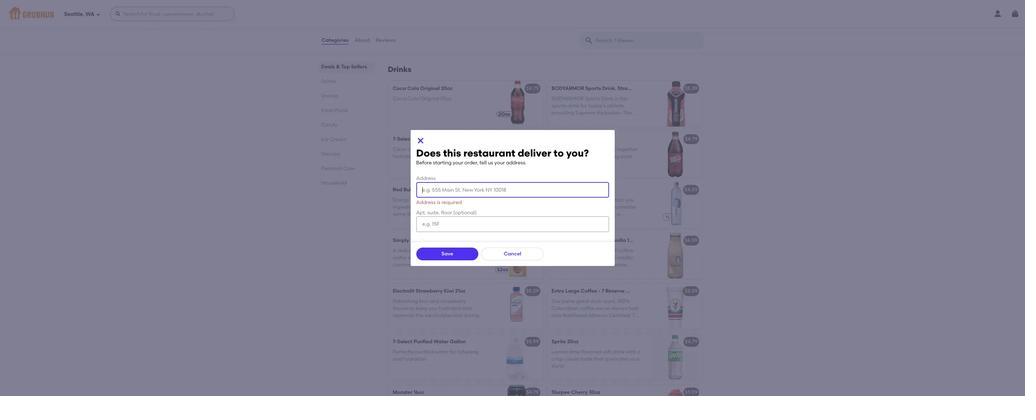 Task type: vqa. For each thing, say whether or not it's contained in the screenshot.
Waban 'link'
no



Task type: describe. For each thing, give the bounding box(es) containing it.
1 horizontal spatial svg image
[[115, 11, 121, 17]]

of inside energy drink containing highly quality ingredients of caffeine, taurine, some b-group vitamins, and sugars.
[[421, 204, 426, 210]]

you inside refreshing kiwi and strawberry flavors to keep you hydrated and replenish the electrolytes lost during exercise.
[[429, 305, 438, 311]]

funyuns® onion flavored rings are a deliciously different snack that's fun to eat, with a crisp texture and zesty onion flavor button
[[389, 5, 543, 51]]

refueling
[[458, 349, 479, 355]]

vanilla
[[610, 238, 626, 244]]

juice
[[439, 248, 450, 254]]

smartwater 1l
[[552, 187, 587, 193]]

blend of 23 flavors married together to form a pefectly refreshing soda.
[[552, 146, 638, 159]]

cancel
[[504, 251, 521, 257]]

magnifying glass icon image
[[585, 36, 593, 45]]

and inside purity you can taste; hydration you can feel. vapor distilled smartwater with added electrolytes for a distinctive pure and crisp taste.
[[590, 218, 599, 225]]

the
[[416, 313, 424, 319]]

categories button
[[321, 28, 349, 53]]

that
[[594, 356, 604, 362]]

refreshing inside clean and refreshing water to stay hydrated all day.
[[419, 146, 443, 152]]

and inside funyuns® onion flavored rings are a deliciously different snack that's fun to eat, with a crisp texture and zesty onion flavor
[[465, 34, 475, 40]]

to inside clean and refreshing water to stay hydrated all day.
[[459, 146, 464, 152]]

1 vertical spatial 20oz
[[440, 96, 452, 102]]

sprite
[[552, 339, 566, 345]]

fun
[[393, 34, 401, 40]]

about
[[355, 37, 370, 43]]

large
[[566, 288, 580, 294]]

care
[[343, 166, 355, 172]]

your for does
[[495, 160, 505, 166]]

bodyarmor sports drink, strawberry banana 28oz image
[[649, 81, 702, 127]]

water inside perfectly purified water for refueling and hydration.
[[435, 349, 449, 355]]

does this restaurant deliver to you? before starting your order, tell us your address.
[[416, 147, 589, 166]]

juice
[[430, 238, 444, 244]]

personal
[[321, 166, 342, 172]]

bodyarmor
[[552, 86, 584, 92]]

of inside discover a creamy blend of coffee and milk, mixed with divine vanilla flavor. the finest arabica beans create a rich and undeniably luscious beverage.
[[612, 248, 617, 254]]

1 vertical spatial can
[[552, 204, 561, 210]]

snacks
[[321, 93, 338, 99]]

lemon-
[[552, 349, 570, 355]]

reviews
[[376, 37, 396, 43]]

apt, suite, floor (optional)
[[416, 210, 477, 216]]

quality
[[466, 197, 483, 203]]

apt,
[[416, 210, 426, 216]]

starbucks frappuccino vanilla 13.7oz image
[[649, 233, 702, 279]]

crisp inside purity you can taste; hydration you can feel. vapor distilled smartwater with added electrolytes for a distinctive pure and crisp taste.
[[600, 218, 612, 225]]

or
[[408, 255, 413, 261]]

caffeine,
[[427, 204, 449, 210]]

tell
[[480, 160, 487, 166]]

save button
[[416, 248, 479, 260]]

1l
[[582, 187, 587, 193]]

0 vertical spatial from
[[462, 248, 473, 254]]

thirst.
[[552, 363, 565, 369]]

funyuns®
[[393, 20, 419, 26]]

starting
[[433, 160, 452, 166]]

creamy
[[578, 248, 596, 254]]

electrolytes inside purity you can taste; hydration you can feel. vapor distilled smartwater with added electrolytes for a distinctive pure and crisp taste.
[[580, 211, 608, 217]]

ice cream tab
[[321, 136, 371, 143]]

red bull 12oz image
[[490, 182, 543, 228]]

a inside purity you can taste; hydration you can feel. vapor distilled smartwater with added electrolytes for a distinctive pure and crisp taste.
[[617, 211, 620, 217]]

coffee
[[581, 288, 597, 294]]

personal care tab
[[321, 165, 371, 172]]

for inside perfectly purified water for refueling and hydration.
[[450, 349, 456, 355]]

replenish
[[393, 313, 415, 319]]

and inside clean and refreshing water to stay hydrated all day.
[[408, 146, 418, 152]]

of inside blend of 23 flavors married together to form a pefectly refreshing soda.
[[566, 146, 571, 152]]

stay
[[466, 146, 476, 152]]

smartwater inside purity you can taste; hydration you can feel. vapor distilled smartwater with added electrolytes for a distinctive pure and crisp taste.
[[608, 204, 637, 210]]

and up flavor.
[[552, 255, 561, 261]]

to inside refreshing kiwi and strawberry flavors to keep you hydrated and replenish the electrolytes lost during exercise.
[[410, 305, 415, 311]]

distinctive
[[552, 218, 576, 225]]

7-select purified water gallon
[[393, 339, 466, 345]]

red
[[393, 187, 402, 193]]

beverage.
[[552, 276, 576, 282]]

sports
[[586, 86, 601, 92]]

candy
[[321, 122, 337, 128]]

and down finest
[[583, 269, 593, 275]]

-
[[599, 288, 601, 294]]

to inside blend of 23 flavors married together to form a pefectly refreshing soda.
[[552, 153, 557, 159]]

pure
[[577, 218, 588, 225]]

orange
[[410, 238, 429, 244]]

deliver
[[518, 147, 551, 159]]

cream
[[330, 136, 347, 142]]

seattle, wa
[[64, 11, 94, 17]]

reserve
[[606, 288, 625, 294]]

your for lemon-
[[630, 356, 640, 362]]

wa
[[85, 11, 94, 17]]

personal care
[[321, 166, 355, 172]]

select for purified
[[397, 339, 412, 345]]

restaurant
[[464, 147, 515, 159]]

address is required.
[[416, 200, 463, 206]]

beans
[[612, 262, 627, 268]]

30oz
[[589, 390, 601, 396]]

1 cola from the top
[[407, 86, 419, 92]]

and inside a delicious orange juice free from water or preservtives and not from concentrate.
[[444, 255, 454, 261]]

flavor
[[421, 41, 434, 47]]

1 coca from the top
[[393, 86, 406, 92]]

zesty
[[393, 41, 405, 47]]

23
[[572, 146, 578, 152]]

1 horizontal spatial you
[[566, 197, 575, 203]]

fresh food
[[321, 107, 347, 113]]

cancel button
[[481, 248, 544, 260]]

group
[[413, 211, 427, 217]]

the
[[567, 262, 576, 268]]

1 original from the top
[[420, 86, 440, 92]]

banana
[[646, 86, 665, 92]]

some
[[393, 211, 406, 217]]

refreshing inside blend of 23 flavors married together to form a pefectly refreshing soda.
[[595, 153, 619, 159]]

day.
[[423, 153, 433, 159]]

a inside blend of 23 flavors married together to form a pefectly refreshing soda.
[[570, 153, 573, 159]]

extra large coffee - 7 reserve colombian 24oz image
[[649, 284, 702, 330]]

us
[[488, 160, 493, 166]]

2 cola from the top
[[407, 96, 419, 102]]

$4.79 for lemon-lime flavored soft drink with a crisp, clean taste that quenches your thirst.
[[685, 339, 698, 345]]

flavors inside refreshing kiwi and strawberry flavors to keep you hydrated and replenish the electrolytes lost during exercise.
[[393, 305, 409, 311]]

order,
[[464, 160, 478, 166]]

starbucks frappuccino vanilla 13.7oz
[[552, 238, 642, 244]]

water inside clean and refreshing water to stay hydrated all day.
[[444, 146, 458, 152]]

52oz
[[445, 238, 456, 244]]

fresh food tab
[[321, 107, 371, 114]]

different
[[424, 27, 444, 33]]

grocery tab
[[321, 150, 371, 158]]

highly
[[451, 197, 465, 203]]

(optional)
[[453, 210, 477, 216]]

0 vertical spatial can
[[576, 197, 586, 203]]

24
[[430, 136, 436, 142]]

1 vertical spatial water
[[434, 339, 449, 345]]

gallon
[[450, 339, 466, 345]]

luscious
[[622, 269, 641, 275]]

food
[[335, 107, 347, 113]]

smartwater 1l image
[[649, 182, 702, 228]]

to inside funyuns® onion flavored rings are a deliciously different snack that's fun to eat, with a crisp texture and zesty onion flavor
[[402, 34, 407, 40]]

2 vertical spatial $5.99
[[685, 390, 698, 396]]

drink inside lemon-lime flavored soft drink with a crisp, clean taste that quenches your thirst.
[[613, 349, 625, 355]]

a up fun
[[393, 27, 396, 33]]

milk,
[[562, 255, 573, 261]]

concentrate.
[[393, 262, 424, 268]]

bull
[[404, 187, 413, 193]]

pefectly
[[575, 153, 594, 159]]

arabica
[[592, 262, 611, 268]]

snacks tab
[[321, 92, 371, 100]]

drinks tab
[[321, 78, 371, 85]]

energy
[[393, 197, 409, 203]]

electrolit strawberry kiwi 21oz image
[[490, 284, 543, 330]]

mixed
[[575, 255, 589, 261]]



Task type: locate. For each thing, give the bounding box(es) containing it.
and up during
[[462, 305, 472, 311]]

water up perfectly purified water for refueling and hydration. at the left bottom of page
[[434, 339, 449, 345]]

from up "not"
[[462, 248, 473, 254]]

household
[[321, 180, 347, 186]]

7- up clean
[[393, 136, 397, 142]]

e,g. 15F search field
[[416, 217, 609, 232]]

1 horizontal spatial flavors
[[579, 146, 595, 152]]

quenches
[[605, 356, 629, 362]]

0 vertical spatial flavors
[[579, 146, 595, 152]]

b-
[[407, 211, 413, 217]]

0 vertical spatial strawberry
[[618, 86, 645, 92]]

strawberry
[[440, 298, 466, 304]]

drinks inside tab
[[321, 78, 336, 84]]

during
[[464, 313, 479, 319]]

hydrated inside refreshing kiwi and strawberry flavors to keep you hydrated and replenish the electrolytes lost during exercise.
[[439, 305, 461, 311]]

kiwi
[[444, 288, 454, 294]]

and down perfectly
[[393, 356, 402, 362]]

vanilla
[[617, 255, 633, 261]]

select
[[397, 136, 412, 142], [397, 339, 412, 345]]

with up quenches
[[626, 349, 636, 355]]

1 vertical spatial from
[[464, 255, 475, 261]]

0 horizontal spatial water
[[414, 136, 429, 142]]

0 horizontal spatial drink
[[411, 197, 423, 203]]

undeniably
[[594, 269, 621, 275]]

0 horizontal spatial your
[[453, 160, 463, 166]]

0 vertical spatial 20oz
[[441, 86, 452, 92]]

sugars.
[[462, 211, 480, 217]]

form
[[558, 153, 569, 159]]

0 vertical spatial coca
[[393, 86, 406, 92]]

electrolytes
[[580, 211, 608, 217], [425, 313, 453, 319]]

1 vertical spatial water
[[393, 255, 407, 261]]

dr pepper 20oz image
[[649, 132, 702, 178]]

1 vertical spatial cola
[[407, 96, 419, 102]]

red bull 12oz
[[393, 187, 424, 193]]

can up the vapor
[[576, 197, 586, 203]]

a right soft
[[637, 349, 640, 355]]

0 vertical spatial drink
[[411, 197, 423, 203]]

you up feel.
[[566, 197, 575, 203]]

perfectly purified water for refueling and hydration.
[[393, 349, 479, 362]]

0 vertical spatial address
[[416, 175, 436, 181]]

1 horizontal spatial of
[[566, 146, 571, 152]]

and inside perfectly purified water for refueling and hydration.
[[393, 356, 402, 362]]

select up clean
[[397, 136, 412, 142]]

to
[[402, 34, 407, 40], [459, 146, 464, 152], [554, 147, 564, 159], [552, 153, 557, 159], [410, 305, 415, 311]]

2 horizontal spatial of
[[612, 248, 617, 254]]

taste.
[[613, 218, 627, 225]]

to inside 'does this restaurant deliver to you? before starting your order, tell us your address.'
[[554, 147, 564, 159]]

to down blend
[[552, 153, 557, 159]]

20oz
[[441, 86, 452, 92], [440, 96, 452, 102], [567, 339, 579, 345]]

0 horizontal spatial can
[[552, 204, 561, 210]]

preservtives
[[414, 255, 443, 261]]

a up mixed
[[573, 248, 577, 254]]

sellers
[[351, 64, 367, 70]]

1 vertical spatial crisp
[[600, 218, 612, 225]]

with up arabica at the bottom of the page
[[590, 255, 601, 261]]

address up 12oz
[[416, 175, 436, 181]]

water
[[444, 146, 458, 152], [393, 255, 407, 261], [435, 349, 449, 355]]

you right hydration on the right of the page
[[626, 197, 634, 203]]

smartwater up purity
[[552, 187, 581, 193]]

1 vertical spatial $5.99
[[526, 339, 539, 345]]

address up apt, at the bottom of the page
[[416, 200, 436, 206]]

$6.59
[[685, 238, 698, 244]]

flavors up the pefectly
[[579, 146, 595, 152]]

ice
[[321, 136, 329, 142]]

0 vertical spatial electrolytes
[[580, 211, 608, 217]]

drinks down 'zesty'
[[388, 65, 411, 74]]

0 vertical spatial water
[[414, 136, 429, 142]]

select up perfectly
[[397, 339, 412, 345]]

0 vertical spatial of
[[566, 146, 571, 152]]

main navigation navigation
[[0, 0, 1025, 28]]

water down 7-select purified water gallon
[[435, 349, 449, 355]]

hydration.
[[404, 356, 428, 362]]

0 vertical spatial hydrated
[[393, 153, 415, 159]]

1 horizontal spatial refreshing
[[595, 153, 619, 159]]

hydrated inside clean and refreshing water to stay hydrated all day.
[[393, 153, 415, 159]]

refreshing down married
[[595, 153, 619, 159]]

of up group on the left of page
[[421, 204, 426, 210]]

1 vertical spatial coca cola original 20oz
[[393, 96, 452, 102]]

address for address is required.
[[416, 200, 436, 206]]

and up all
[[408, 146, 418, 152]]

$5.99 for sprite
[[526, 339, 539, 345]]

with inside discover a creamy blend of coffee and milk, mixed with divine vanilla flavor. the finest arabica beans create a rich and undeniably luscious beverage.
[[590, 255, 601, 261]]

0 horizontal spatial drinks
[[321, 78, 336, 84]]

1 vertical spatial flavors
[[393, 305, 409, 311]]

0 vertical spatial water
[[444, 146, 458, 152]]

1 horizontal spatial drink
[[613, 349, 625, 355]]

refreshing up day.
[[419, 146, 443, 152]]

a down 23
[[570, 153, 573, 159]]

simply orange juice 52oz image
[[490, 233, 543, 279]]

that's
[[461, 27, 474, 33]]

svg image
[[115, 11, 121, 17], [96, 12, 100, 16], [416, 136, 425, 145]]

eat,
[[408, 34, 417, 40]]

your
[[453, 160, 463, 166], [495, 160, 505, 166], [630, 356, 640, 362]]

1 vertical spatial coca
[[393, 96, 406, 102]]

with inside lemon-lime flavored soft drink with a crisp, clean taste that quenches your thirst.
[[626, 349, 636, 355]]

monster 16oz image
[[490, 385, 543, 396]]

2 vertical spatial water
[[435, 349, 449, 355]]

address.
[[506, 160, 527, 166]]

blend
[[552, 146, 565, 152]]

2 horizontal spatial svg image
[[416, 136, 425, 145]]

7-select purified water gallon image
[[490, 334, 543, 380]]

1 vertical spatial drink
[[613, 349, 625, 355]]

$4.79 for coca cola original 20oz
[[526, 86, 539, 92]]

1 horizontal spatial your
[[495, 160, 505, 166]]

delicious
[[398, 248, 419, 254]]

candy tab
[[321, 121, 371, 129]]

your right us
[[495, 160, 505, 166]]

0 horizontal spatial smartwater
[[552, 187, 581, 193]]

0 horizontal spatial refreshing
[[419, 146, 443, 152]]

0 horizontal spatial for
[[450, 349, 456, 355]]

to right fun
[[402, 34, 407, 40]]

$5.39
[[685, 86, 698, 92]]

sprite 20oz image
[[649, 334, 702, 380]]

crisp inside funyuns® onion flavored rings are a deliciously different snack that's fun to eat, with a crisp texture and zesty onion flavor
[[434, 34, 446, 40]]

2 coca cola original 20oz from the top
[[393, 96, 452, 102]]

with up 'distinctive'
[[552, 211, 562, 217]]

flavor.
[[552, 262, 566, 268]]

of left 23
[[566, 146, 571, 152]]

21oz
[[455, 288, 465, 294]]

smartwater down hydration on the right of the page
[[608, 204, 637, 210]]

address for address
[[416, 175, 436, 181]]

and inside energy drink containing highly quality ingredients of caffeine, taurine, some b-group vitamins, and sugars.
[[451, 211, 461, 217]]

soft
[[603, 349, 612, 355]]

svg image
[[1011, 10, 1020, 18]]

water inside a delicious orange juice free from water or preservtives and not from concentrate.
[[393, 255, 407, 261]]

7- for 7-select water 24 pack
[[393, 136, 397, 142]]

1 horizontal spatial electrolytes
[[580, 211, 608, 217]]

1 vertical spatial address
[[416, 200, 436, 206]]

water down a
[[393, 255, 407, 261]]

drinks down deals
[[321, 78, 336, 84]]

0 vertical spatial $5.99
[[526, 187, 539, 193]]

1 horizontal spatial crisp
[[600, 218, 612, 225]]

0 vertical spatial original
[[420, 86, 440, 92]]

for down gallon
[[450, 349, 456, 355]]

1 vertical spatial 7-
[[393, 339, 397, 345]]

12oz
[[414, 187, 424, 193]]

a inside lemon-lime flavored soft drink with a crisp, clean taste that quenches your thirst.
[[637, 349, 640, 355]]

0 vertical spatial smartwater
[[552, 187, 581, 193]]

texture
[[447, 34, 464, 40]]

about button
[[354, 28, 370, 53]]

purity
[[552, 197, 565, 203]]

0 horizontal spatial strawberry
[[416, 288, 443, 294]]

cherry
[[571, 390, 588, 396]]

$9.59
[[526, 238, 539, 244]]

to left keep
[[410, 305, 415, 311]]

vitamins,
[[428, 211, 450, 217]]

0 horizontal spatial of
[[421, 204, 426, 210]]

1 vertical spatial select
[[397, 339, 412, 345]]

does
[[416, 147, 441, 159]]

from right "not"
[[464, 255, 475, 261]]

$5.29
[[526, 288, 539, 294]]

1 horizontal spatial for
[[609, 211, 616, 217]]

orange
[[420, 248, 437, 254]]

with up flavor
[[418, 34, 429, 40]]

you right keep
[[429, 305, 438, 311]]

$3.59
[[685, 288, 698, 294]]

0 vertical spatial for
[[609, 211, 616, 217]]

and down taurine,
[[451, 211, 461, 217]]

for up the taste.
[[609, 211, 616, 217]]

1 vertical spatial refreshing
[[595, 153, 619, 159]]

taste;
[[587, 197, 600, 203]]

this
[[443, 147, 461, 159]]

distilled
[[589, 204, 607, 210]]

drinks
[[388, 65, 411, 74], [321, 78, 336, 84]]

7- for 7-select purified water gallon
[[393, 339, 397, 345]]

your right quenches
[[630, 356, 640, 362]]

1 vertical spatial hydrated
[[439, 305, 461, 311]]

water left the '24'
[[414, 136, 429, 142]]

1 7- from the top
[[393, 136, 397, 142]]

1 vertical spatial for
[[450, 349, 456, 355]]

a delicious orange juice free from water or preservtives and not from concentrate.
[[393, 248, 475, 268]]

before
[[416, 160, 432, 166]]

slurpee
[[552, 390, 570, 396]]

colombian
[[626, 288, 653, 294]]

drink inside energy drink containing highly quality ingredients of caffeine, taurine, some b-group vitamins, and sugars.
[[411, 197, 423, 203]]

7- up perfectly
[[393, 339, 397, 345]]

sprite 20oz
[[552, 339, 579, 345]]

2 7- from the top
[[393, 339, 397, 345]]

clean and refreshing water to stay hydrated all day.
[[393, 146, 476, 159]]

to left stay
[[459, 146, 464, 152]]

1 horizontal spatial can
[[576, 197, 586, 203]]

2 address from the top
[[416, 200, 436, 206]]

1 horizontal spatial hydrated
[[439, 305, 461, 311]]

energy drink containing highly quality ingredients of caffeine, taurine, some b-group vitamins, and sugars.
[[393, 197, 483, 217]]

2 coca from the top
[[393, 96, 406, 102]]

strawberry right drink,
[[618, 86, 645, 92]]

hydrated down strawberry
[[439, 305, 461, 311]]

and right kiwi
[[430, 298, 439, 304]]

$5.99 for smartwater
[[526, 187, 539, 193]]

a
[[393, 248, 396, 254]]

7-select water 24 pack image
[[490, 132, 543, 178]]

refreshing kiwi and strawberry flavors to keep you hydrated and replenish the electrolytes lost during exercise.
[[393, 298, 479, 326]]

electrolytes down keep
[[425, 313, 453, 319]]

2 vertical spatial of
[[612, 248, 617, 254]]

fresh
[[321, 107, 334, 113]]

0 vertical spatial refreshing
[[419, 146, 443, 152]]

are
[[473, 20, 481, 26]]

flavored
[[582, 349, 601, 355]]

coca cola original 20oz image
[[490, 81, 543, 127]]

to left 23
[[554, 147, 564, 159]]

for inside purity you can taste; hydration you can feel. vapor distilled smartwater with added electrolytes for a distinctive pure and crisp taste.
[[609, 211, 616, 217]]

0 vertical spatial cola
[[407, 86, 419, 92]]

1 vertical spatial smartwater
[[608, 204, 637, 210]]

taurine,
[[450, 204, 469, 210]]

of up divine
[[612, 248, 617, 254]]

2 horizontal spatial you
[[626, 197, 634, 203]]

0 horizontal spatial you
[[429, 305, 438, 311]]

0 horizontal spatial electrolytes
[[425, 313, 453, 319]]

a
[[393, 27, 396, 33], [430, 34, 433, 40], [570, 153, 573, 159], [617, 211, 620, 217], [573, 248, 577, 254], [569, 269, 572, 275], [637, 349, 640, 355]]

and down juice
[[444, 255, 454, 261]]

funyuns onion flavored rings 6oz image
[[490, 5, 543, 51]]

electrolit
[[393, 288, 415, 294]]

electrolytes down distilled
[[580, 211, 608, 217]]

0 horizontal spatial crisp
[[434, 34, 446, 40]]

you?
[[566, 147, 589, 159]]

1 horizontal spatial smartwater
[[608, 204, 637, 210]]

with inside purity you can taste; hydration you can feel. vapor distilled smartwater with added electrolytes for a distinctive pure and crisp taste.
[[552, 211, 562, 217]]

2 select from the top
[[397, 339, 412, 345]]

can down purity
[[552, 204, 561, 210]]

1 vertical spatial of
[[421, 204, 426, 210]]

0 vertical spatial drinks
[[388, 65, 411, 74]]

0 vertical spatial coca cola original 20oz
[[393, 86, 452, 92]]

perfectly
[[393, 349, 414, 355]]

deals & top sellers tab
[[321, 63, 371, 71]]

with inside funyuns® onion flavored rings are a deliciously different snack that's fun to eat, with a crisp texture and zesty onion flavor
[[418, 34, 429, 40]]

containing
[[424, 197, 450, 203]]

a down different
[[430, 34, 433, 40]]

household tab
[[321, 179, 371, 187]]

1 coca cola original 20oz from the top
[[393, 86, 452, 92]]

$4.79 for blend of 23 flavors married together to form a pefectly refreshing soda.
[[685, 136, 698, 142]]

slurpee cherry 30oz image
[[649, 385, 702, 396]]

0 vertical spatial select
[[397, 136, 412, 142]]

and down that's
[[465, 34, 475, 40]]

0 vertical spatial 7-
[[393, 136, 397, 142]]

1 vertical spatial strawberry
[[416, 288, 443, 294]]

and right pure
[[590, 218, 599, 225]]

lime
[[570, 349, 580, 355]]

a up the taste.
[[617, 211, 620, 217]]

1 address from the top
[[416, 175, 436, 181]]

1 horizontal spatial strawberry
[[618, 86, 645, 92]]

crisp left the taste.
[[600, 218, 612, 225]]

1 select from the top
[[397, 136, 412, 142]]

your down this at left
[[453, 160, 463, 166]]

0 vertical spatial crisp
[[434, 34, 446, 40]]

your inside lemon-lime flavored soft drink with a crisp, clean taste that quenches your thirst.
[[630, 356, 640, 362]]

1 horizontal spatial drinks
[[388, 65, 411, 74]]

electrolytes inside refreshing kiwi and strawberry flavors to keep you hydrated and replenish the electrolytes lost during exercise.
[[425, 313, 453, 319]]

kiwi
[[419, 298, 428, 304]]

a left rich
[[569, 269, 572, 275]]

simply orange juice 52oz
[[393, 238, 456, 244]]

drink up quenches
[[613, 349, 625, 355]]

crisp down different
[[434, 34, 446, 40]]

hydrated down clean
[[393, 153, 415, 159]]

2 original from the top
[[420, 96, 439, 102]]

e,g. 555 Main St, New York NY 10018 search field
[[416, 182, 609, 198]]

1 vertical spatial drinks
[[321, 78, 336, 84]]

1 vertical spatial electrolytes
[[425, 313, 453, 319]]

flavors up replenish
[[393, 305, 409, 311]]

0 horizontal spatial hydrated
[[393, 153, 415, 159]]

0 horizontal spatial flavors
[[393, 305, 409, 311]]

drink down 12oz
[[411, 197, 423, 203]]

select for water
[[397, 136, 412, 142]]

strawberry up kiwi
[[416, 288, 443, 294]]

soda.
[[621, 153, 634, 159]]

discover
[[552, 248, 572, 254]]

0 horizontal spatial svg image
[[96, 12, 100, 16]]

refreshing
[[393, 298, 418, 304]]

2 horizontal spatial your
[[630, 356, 640, 362]]

flavors inside blend of 23 flavors married together to form a pefectly refreshing soda.
[[579, 146, 595, 152]]

water down pack at the left
[[444, 146, 458, 152]]

2 vertical spatial 20oz
[[567, 339, 579, 345]]

lemon-lime flavored soft drink with a crisp, clean taste that quenches your thirst.
[[552, 349, 640, 369]]

24oz
[[654, 288, 666, 294]]

1 horizontal spatial water
[[434, 339, 449, 345]]

1 vertical spatial original
[[420, 96, 439, 102]]

water
[[414, 136, 429, 142], [434, 339, 449, 345]]



